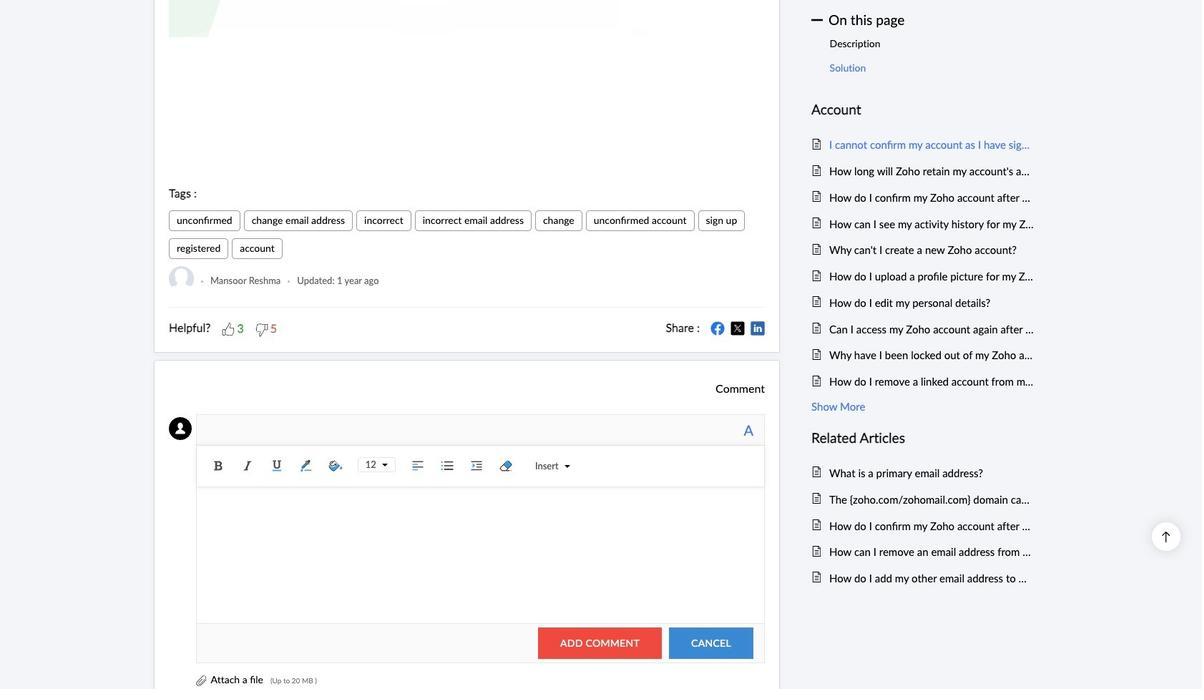Task type: describe. For each thing, give the bounding box(es) containing it.
underline (ctrl+u) image
[[266, 455, 288, 477]]

italic (ctrl+i) image
[[237, 455, 258, 477]]

lists image
[[437, 455, 458, 477]]

insert options image
[[559, 464, 570, 470]]

linkedin image
[[751, 322, 765, 336]]

clear formatting image
[[495, 455, 517, 477]]

background color image
[[325, 455, 346, 477]]

1 heading from the top
[[812, 99, 1034, 121]]



Task type: locate. For each thing, give the bounding box(es) containing it.
bold (ctrl+b) image
[[207, 455, 229, 477]]

2 heading from the top
[[812, 427, 1034, 449]]

twitter image
[[731, 322, 745, 336]]

indent image
[[466, 455, 487, 477]]

align image
[[407, 455, 429, 477]]

font size image
[[376, 462, 388, 468]]

heading
[[812, 99, 1034, 121], [812, 427, 1034, 449]]

font color image
[[296, 455, 317, 477]]

facebook image
[[711, 322, 725, 336]]

0 vertical spatial heading
[[812, 99, 1034, 121]]

a gif showing how to edit the email address that is registered incorrectly. image
[[169, 0, 765, 37]]

1 vertical spatial heading
[[812, 427, 1034, 449]]



